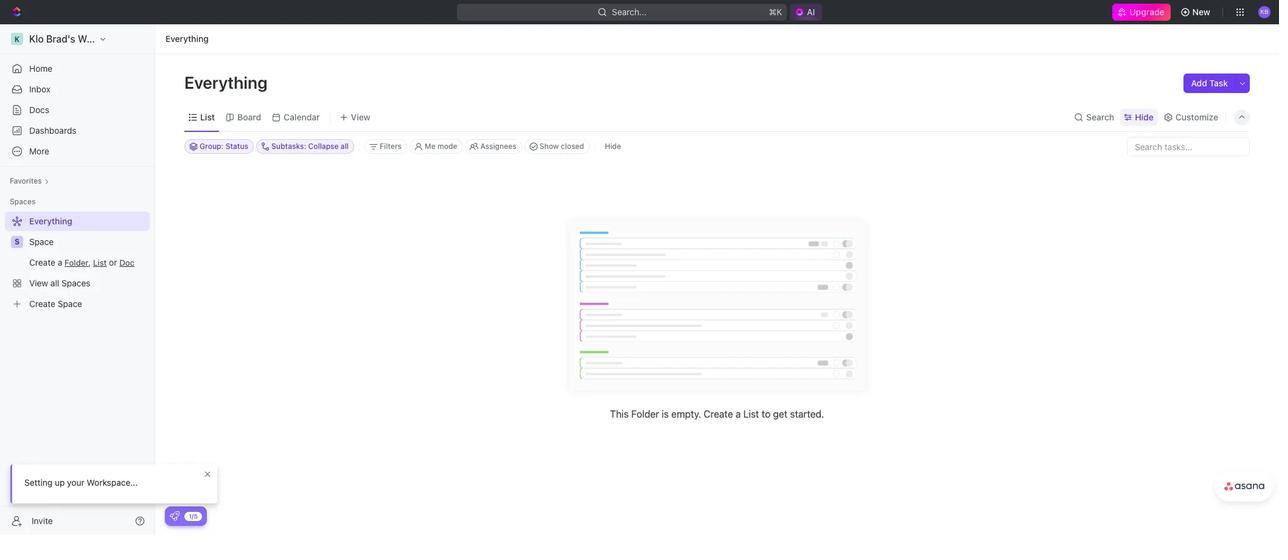 Task type: vqa. For each thing, say whether or not it's contained in the screenshot.
topmost 'everything'
yes



Task type: describe. For each thing, give the bounding box(es) containing it.
list inside 'create a folder , list or doc'
[[93, 258, 107, 268]]

create for create a folder , list or doc
[[29, 258, 55, 268]]

create space link
[[5, 295, 147, 314]]

1 vertical spatial everything
[[185, 72, 271, 93]]

workspace...
[[87, 478, 138, 488]]

docs
[[29, 105, 49, 115]]

everything for bottommost everything link
[[29, 216, 72, 227]]

1/5
[[189, 513, 198, 520]]

subtasks:
[[272, 142, 306, 151]]

a inside navigation
[[58, 258, 62, 268]]

view button
[[335, 109, 375, 126]]

customize
[[1176, 112, 1219, 122]]

is
[[662, 409, 669, 420]]

me mode button
[[410, 139, 463, 154]]

klo brad's workspace
[[29, 33, 128, 44]]

filters
[[380, 142, 402, 151]]

calendar link
[[281, 109, 320, 126]]

upgrade
[[1130, 7, 1165, 17]]

1 horizontal spatial space
[[58, 299, 82, 309]]

space link
[[29, 233, 147, 252]]

closed
[[561, 142, 585, 151]]

dashboards
[[29, 125, 76, 136]]

⌘k
[[769, 7, 782, 17]]

docs link
[[5, 100, 150, 120]]

hide inside button
[[605, 142, 622, 151]]

setting up your workspace...
[[24, 478, 138, 488]]

up
[[55, 478, 65, 488]]

doc button
[[119, 258, 135, 268]]

me mode
[[425, 142, 458, 151]]

1 vertical spatial a
[[736, 409, 741, 420]]

0 vertical spatial all
[[341, 142, 349, 151]]

space, , element
[[11, 236, 23, 248]]

invite
[[32, 516, 53, 526]]

search...
[[612, 7, 647, 17]]

favorites button
[[5, 174, 54, 189]]

0 vertical spatial everything link
[[163, 32, 212, 46]]

customize button
[[1161, 109, 1223, 126]]

add
[[1192, 78, 1208, 88]]

2 vertical spatial list
[[744, 409, 760, 420]]

collapse
[[308, 142, 339, 151]]

s
[[15, 237, 20, 247]]

board link
[[235, 109, 261, 126]]

group:
[[200, 142, 224, 151]]

show closed
[[540, 142, 585, 151]]

,
[[88, 258, 91, 268]]

more
[[29, 146, 49, 156]]

tree inside sidebar navigation
[[5, 212, 150, 314]]

assignees
[[481, 142, 517, 151]]

workspace
[[78, 33, 128, 44]]

brad's
[[46, 33, 75, 44]]

mode
[[438, 142, 458, 151]]

group: status
[[200, 142, 248, 151]]

1 vertical spatial everything link
[[5, 212, 147, 231]]

list button
[[93, 258, 107, 268]]

doc
[[119, 258, 135, 268]]

0 vertical spatial spaces
[[10, 197, 36, 206]]

1 vertical spatial spaces
[[62, 278, 90, 289]]

create a folder , list or doc
[[29, 258, 135, 268]]

to
[[762, 409, 771, 420]]

ai button
[[790, 4, 823, 21]]

search
[[1087, 112, 1115, 122]]

inbox
[[29, 84, 51, 94]]

upgrade link
[[1113, 4, 1171, 21]]

view button
[[335, 103, 375, 132]]

create space
[[29, 299, 82, 309]]

onboarding checklist button element
[[170, 512, 180, 522]]

dashboards link
[[5, 121, 150, 141]]



Task type: locate. For each thing, give the bounding box(es) containing it.
1 horizontal spatial spaces
[[62, 278, 90, 289]]

all
[[341, 142, 349, 151], [50, 278, 59, 289]]

1 vertical spatial folder
[[632, 409, 660, 420]]

1 horizontal spatial a
[[736, 409, 741, 420]]

0 horizontal spatial folder
[[65, 258, 88, 268]]

k
[[14, 34, 20, 44]]

view all spaces link
[[5, 274, 147, 294]]

view up filters dropdown button
[[351, 112, 371, 122]]

0 vertical spatial a
[[58, 258, 62, 268]]

hide inside dropdown button
[[1136, 112, 1154, 122]]

0 horizontal spatial space
[[29, 237, 54, 247]]

subtasks: collapse all
[[272, 142, 349, 151]]

your
[[67, 478, 84, 488]]

create for create space
[[29, 299, 55, 309]]

list up group:
[[200, 112, 215, 122]]

0 horizontal spatial view
[[29, 278, 48, 289]]

kb button
[[1256, 2, 1275, 22]]

view
[[351, 112, 371, 122], [29, 278, 48, 289]]

everything inside tree
[[29, 216, 72, 227]]

or
[[109, 258, 117, 268]]

view for view all spaces
[[29, 278, 48, 289]]

hide right search
[[1136, 112, 1154, 122]]

all right collapse
[[341, 142, 349, 151]]

2 horizontal spatial list
[[744, 409, 760, 420]]

board
[[237, 112, 261, 122]]

space right space, , element
[[29, 237, 54, 247]]

search button
[[1071, 109, 1119, 126]]

Search tasks... text field
[[1128, 138, 1250, 156]]

hide right closed
[[605, 142, 622, 151]]

create inside "create space" link
[[29, 299, 55, 309]]

empty.
[[672, 409, 702, 420]]

folder up view all spaces link
[[65, 258, 88, 268]]

0 horizontal spatial list
[[93, 258, 107, 268]]

create down view all spaces
[[29, 299, 55, 309]]

hide button
[[1121, 109, 1158, 126]]

spaces down folder button
[[62, 278, 90, 289]]

0 horizontal spatial spaces
[[10, 197, 36, 206]]

1 horizontal spatial view
[[351, 112, 371, 122]]

inbox link
[[5, 80, 150, 99]]

2 vertical spatial create
[[704, 409, 734, 420]]

folder button
[[65, 258, 88, 268]]

started.
[[791, 409, 825, 420]]

create
[[29, 258, 55, 268], [29, 299, 55, 309], [704, 409, 734, 420]]

everything
[[166, 33, 209, 44], [185, 72, 271, 93], [29, 216, 72, 227]]

1 vertical spatial create
[[29, 299, 55, 309]]

list left the to
[[744, 409, 760, 420]]

tree containing everything
[[5, 212, 150, 314]]

kb
[[1261, 8, 1269, 15]]

add task button
[[1185, 74, 1236, 93]]

0 vertical spatial create
[[29, 258, 55, 268]]

add task
[[1192, 78, 1229, 88]]

this
[[610, 409, 629, 420]]

status
[[226, 142, 248, 151]]

assignees button
[[465, 139, 522, 154]]

0 vertical spatial everything
[[166, 33, 209, 44]]

view all spaces
[[29, 278, 90, 289]]

all inside sidebar navigation
[[50, 278, 59, 289]]

klo
[[29, 33, 44, 44]]

all up create space on the bottom of the page
[[50, 278, 59, 289]]

get
[[774, 409, 788, 420]]

1 vertical spatial list
[[93, 258, 107, 268]]

1 horizontal spatial all
[[341, 142, 349, 151]]

this folder is empty. create a list to get started.
[[610, 409, 825, 420]]

a left the to
[[736, 409, 741, 420]]

0 horizontal spatial all
[[50, 278, 59, 289]]

folder left is
[[632, 409, 660, 420]]

1 vertical spatial hide
[[605, 142, 622, 151]]

1 horizontal spatial list
[[200, 112, 215, 122]]

calendar
[[284, 112, 320, 122]]

spaces
[[10, 197, 36, 206], [62, 278, 90, 289]]

space down view all spaces link
[[58, 299, 82, 309]]

1 vertical spatial space
[[58, 299, 82, 309]]

everything for top everything link
[[166, 33, 209, 44]]

show
[[540, 142, 559, 151]]

a left folder button
[[58, 258, 62, 268]]

tree
[[5, 212, 150, 314]]

view up create space on the bottom of the page
[[29, 278, 48, 289]]

list right ','
[[93, 258, 107, 268]]

1 horizontal spatial everything link
[[163, 32, 212, 46]]

create right empty. on the bottom right of page
[[704, 409, 734, 420]]

list
[[200, 112, 215, 122], [93, 258, 107, 268], [744, 409, 760, 420]]

new
[[1193, 7, 1211, 17]]

filters button
[[365, 139, 407, 154]]

0 vertical spatial folder
[[65, 258, 88, 268]]

task
[[1210, 78, 1229, 88]]

home link
[[5, 59, 150, 79]]

0 vertical spatial list
[[200, 112, 215, 122]]

0 horizontal spatial everything link
[[5, 212, 147, 231]]

setting
[[24, 478, 52, 488]]

0 horizontal spatial hide
[[605, 142, 622, 151]]

folder inside 'create a folder , list or doc'
[[65, 258, 88, 268]]

sidebar navigation
[[0, 24, 158, 536]]

more button
[[5, 142, 150, 161]]

1 horizontal spatial folder
[[632, 409, 660, 420]]

0 vertical spatial hide
[[1136, 112, 1154, 122]]

view for view
[[351, 112, 371, 122]]

onboarding checklist button image
[[170, 512, 180, 522]]

list link
[[198, 109, 215, 126]]

spaces down the favorites
[[10, 197, 36, 206]]

klo brad's workspace, , element
[[11, 33, 23, 45]]

ai
[[807, 7, 816, 17]]

new button
[[1176, 2, 1218, 22]]

space
[[29, 237, 54, 247], [58, 299, 82, 309]]

everything link
[[163, 32, 212, 46], [5, 212, 147, 231]]

1 horizontal spatial hide
[[1136, 112, 1154, 122]]

2 vertical spatial everything
[[29, 216, 72, 227]]

a
[[58, 258, 62, 268], [736, 409, 741, 420]]

show closed button
[[525, 139, 590, 154]]

list inside 'link'
[[200, 112, 215, 122]]

hide button
[[600, 139, 626, 154]]

view inside tree
[[29, 278, 48, 289]]

me
[[425, 142, 436, 151]]

0 horizontal spatial a
[[58, 258, 62, 268]]

view inside button
[[351, 112, 371, 122]]

favorites
[[10, 177, 42, 186]]

1 vertical spatial view
[[29, 278, 48, 289]]

1 vertical spatial all
[[50, 278, 59, 289]]

folder
[[65, 258, 88, 268], [632, 409, 660, 420]]

home
[[29, 63, 53, 74]]

0 vertical spatial space
[[29, 237, 54, 247]]

create up view all spaces
[[29, 258, 55, 268]]

0 vertical spatial view
[[351, 112, 371, 122]]

hide
[[1136, 112, 1154, 122], [605, 142, 622, 151]]



